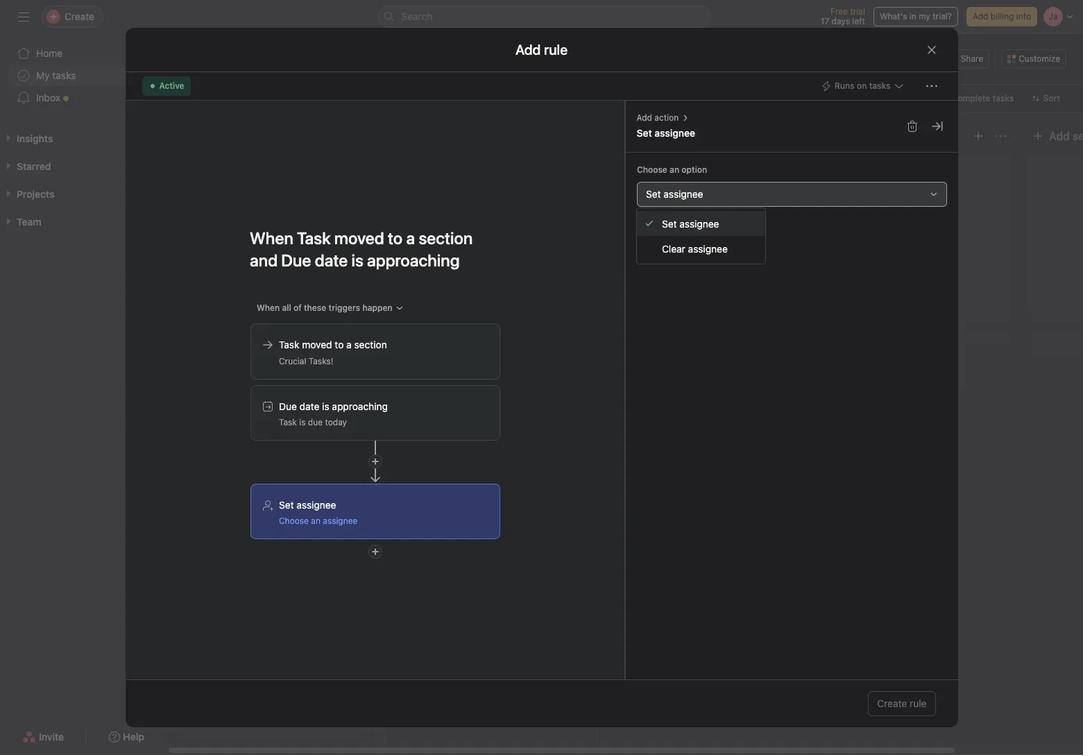 Task type: vqa. For each thing, say whether or not it's contained in the screenshot.
clear
yes



Task type: describe. For each thing, give the bounding box(es) containing it.
my
[[919, 11, 931, 22]]

find objective
[[423, 253, 486, 265]]

clear assignee
[[662, 243, 728, 254]]

them
[[315, 256, 338, 268]]

my inside 1️⃣ first: get started using my tasks
[[322, 501, 335, 512]]

the for octopus
[[219, 256, 234, 268]]

runs
[[835, 81, 855, 91]]

lemon
[[278, 345, 308, 357]]

2 vertical spatial an
[[311, 516, 320, 526]]

share button
[[944, 49, 990, 69]]

loungin'
[[201, 345, 240, 357]]

add billing info button
[[967, 7, 1038, 26]]

1 horizontal spatial add task
[[688, 169, 728, 181]]

feed the octopus!
[[185, 236, 256, 246]]

add task image
[[973, 131, 985, 142]]

clear
[[662, 243, 686, 254]]

assignee inside set assignee link
[[680, 218, 720, 229]]

what's in my trial?
[[880, 11, 953, 22]]

inbox
[[36, 92, 60, 103]]

close side pane image
[[932, 121, 943, 132]]

search button
[[378, 6, 711, 28]]

25
[[426, 379, 436, 390]]

3️⃣
[[201, 671, 214, 683]]

completed image
[[404, 251, 421, 267]]

trial
[[851, 6, 866, 17]]

action
[[655, 112, 679, 123]]

create rule
[[878, 698, 927, 710]]

crucial tasks!
[[279, 356, 333, 366]]

share
[[961, 53, 984, 64]]

set left using
[[279, 499, 294, 511]]

Add a name for this rule text field
[[241, 222, 500, 276]]

1 horizontal spatial oct
[[277, 93, 291, 104]]

tell the octopus you love them
[[201, 256, 338, 268]]

0 vertical spatial california
[[230, 325, 267, 335]]

invite button
[[13, 725, 73, 750]]

billing
[[991, 11, 1015, 22]]

moved
[[302, 338, 332, 350]]

1 vertical spatial an
[[670, 221, 679, 232]]

0 vertical spatial is
[[322, 400, 329, 412]]

these
[[304, 302, 326, 313]]

1 horizontal spatial add task button
[[614, 162, 792, 187]]

on inside dropdown button
[[857, 81, 868, 91]]

when all of these triggers happen button
[[250, 298, 410, 318]]

what's
[[880, 11, 908, 22]]

task for task moved to a section
[[279, 338, 299, 350]]

objective
[[445, 253, 486, 265]]

marketing
[[530, 338, 574, 350]]

completed image
[[183, 669, 199, 686]]

my tasks
[[36, 69, 76, 81]]

do next week
[[605, 130, 675, 142]]

0 horizontal spatial add task
[[477, 417, 517, 428]]

option
[[682, 165, 707, 175]]

task is due today
[[279, 417, 347, 427]]

3️⃣ third: get organized with sections
[[185, 671, 330, 698]]

tasks inside dropdown button
[[870, 81, 891, 91]]

add action button
[[637, 112, 679, 124]]

0 vertical spatial brainstorm california cola flavors
[[185, 325, 316, 335]]

info
[[1017, 11, 1032, 22]]

in
[[910, 11, 917, 22]]

completed
[[221, 93, 263, 104]]

to
[[335, 338, 344, 350]]

first:
[[216, 501, 239, 512]]

assignee inside set assignee dropdown button
[[664, 188, 703, 200]]

set down add action button
[[637, 127, 652, 139]]

inbox link
[[8, 87, 158, 109]]

trial?
[[933, 11, 953, 22]]

of
[[293, 302, 302, 313]]

active button
[[142, 76, 191, 96]]

27
[[446, 379, 456, 390]]

calendar link
[[305, 65, 346, 84]]

home link
[[8, 42, 158, 65]]

1 vertical spatial brainstorm
[[201, 430, 250, 442]]

octopus
[[236, 256, 273, 268]]

31,
[[264, 371, 275, 381]]

when
[[257, 302, 280, 313]]

with inside 'brand meeting with the marketing team'
[[491, 338, 510, 350]]

when all of these triggers happen
[[257, 302, 392, 313]]

my tasks link
[[8, 65, 158, 87]]

free trial 17 days left
[[821, 6, 866, 26]]

1 vertical spatial brainstorm california cola flavors
[[201, 430, 351, 442]]

1️⃣
[[201, 501, 214, 512]]

–
[[439, 379, 444, 390]]

date
[[299, 400, 319, 412]]

oct for oct 25 – 27
[[410, 379, 424, 390]]

last
[[183, 93, 200, 104]]

assignee inside clear assignee link
[[689, 243, 728, 254]]

0 vertical spatial an
[[670, 165, 679, 175]]

crucial
[[279, 356, 306, 366]]

trash item image
[[907, 121, 918, 132]]

files link
[[363, 65, 384, 84]]

files
[[363, 65, 384, 77]]

oct 31, 2024 button
[[188, 371, 298, 381]]

oct 25 – 27
[[410, 379, 456, 390]]

0 vertical spatial brainstorm
[[185, 325, 228, 335]]

search
[[402, 10, 433, 22]]

the inside 'brand meeting with the marketing team'
[[512, 338, 527, 350]]

the for octopus!
[[206, 236, 219, 246]]

close this dialog image
[[927, 44, 938, 55]]

with inside 3️⃣ third: get organized with sections
[[311, 671, 330, 683]]

tell
[[201, 256, 217, 268]]

tasks!
[[309, 356, 333, 366]]

days
[[832, 16, 851, 26]]

create rule button
[[869, 692, 936, 717]]

down arrow image
[[370, 441, 380, 482]]

active
[[159, 81, 184, 91]]

invite
[[39, 731, 64, 743]]



Task type: locate. For each thing, give the bounding box(es) containing it.
runs on tasks
[[835, 81, 891, 91]]

2 task from the top
[[279, 417, 297, 427]]

set inside dropdown button
[[646, 188, 661, 200]]

find
[[423, 253, 442, 265]]

the left marketing
[[512, 338, 527, 350]]

choose an assignee up clear
[[637, 221, 717, 232]]

0 horizontal spatial cola
[[270, 325, 287, 335]]

you
[[275, 256, 292, 268]]

get right the "third:" at left
[[245, 671, 261, 683]]

california
[[230, 325, 267, 335], [253, 430, 295, 442]]

task
[[279, 338, 299, 350], [279, 417, 297, 427]]

laguna
[[242, 345, 275, 357]]

0 horizontal spatial with
[[311, 671, 330, 683]]

task up crucial
[[279, 338, 299, 350]]

0 horizontal spatial oct
[[247, 371, 262, 381]]

with right organized
[[311, 671, 330, 683]]

choose an option
[[637, 165, 707, 175]]

1️⃣ first: get started using my tasks
[[185, 501, 335, 528]]

Completed checkbox
[[404, 251, 421, 267], [183, 669, 199, 686]]

oct
[[277, 93, 291, 104], [247, 371, 262, 381], [410, 379, 424, 390]]

24
[[294, 93, 304, 104]]

due
[[279, 400, 297, 412]]

2 vertical spatial choose
[[279, 516, 309, 526]]

third:
[[216, 671, 243, 683]]

choose an assignee
[[637, 221, 717, 232], [279, 516, 358, 526]]

0 vertical spatial completed checkbox
[[404, 251, 421, 267]]

flavors down the today
[[321, 430, 351, 442]]

completed checkbox left 3️⃣ on the bottom left of page
[[183, 669, 199, 686]]

cola down task is due today on the bottom left of the page
[[298, 430, 318, 442]]

set assignee inside dropdown button
[[646, 188, 703, 200]]

oct left 24
[[277, 93, 291, 104]]

1 vertical spatial cola
[[298, 430, 318, 442]]

1 vertical spatial my
[[322, 501, 335, 512]]

add task button
[[614, 162, 792, 187], [825, 162, 1003, 187], [394, 410, 589, 435]]

0 horizontal spatial tasks
[[52, 69, 76, 81]]

oct for oct 31, 2024
[[247, 371, 262, 381]]

team
[[406, 353, 429, 365]]

sections
[[185, 687, 222, 698]]

hide sidebar image
[[18, 11, 29, 22]]

add task
[[688, 169, 728, 181], [899, 169, 940, 181], [477, 417, 517, 428]]

set down choose an option
[[646, 188, 661, 200]]

free
[[831, 6, 848, 17]]

0 vertical spatial cola
[[270, 325, 287, 335]]

add task button up set assignee link
[[614, 162, 792, 187]]

1 vertical spatial california
[[253, 430, 295, 442]]

choose an assignee down using
[[279, 516, 358, 526]]

1 horizontal spatial cola
[[298, 430, 318, 442]]

view profile settings image
[[183, 42, 217, 76]]

an left option
[[670, 165, 679, 175]]

my inside my tasks link
[[36, 69, 50, 81]]

0 vertical spatial with
[[491, 338, 510, 350]]

1 vertical spatial with
[[311, 671, 330, 683]]

1 vertical spatial task
[[279, 417, 297, 427]]

a
[[346, 338, 351, 350]]

on right runs
[[857, 81, 868, 91]]

get for organized
[[245, 671, 261, 683]]

my up inbox
[[36, 69, 50, 81]]

loungin' laguna lemon lime
[[201, 345, 332, 357]]

california down due
[[253, 430, 295, 442]]

se
[[1073, 130, 1084, 142]]

0 horizontal spatial on
[[265, 93, 275, 104]]

brainstorm up loungin'
[[185, 325, 228, 335]]

1 vertical spatial is
[[299, 417, 305, 427]]

set assignee link
[[637, 211, 766, 236]]

task moved to a section
[[279, 338, 387, 350]]

meeting
[[452, 338, 488, 350]]

get inside 3️⃣ third: get organized with sections
[[245, 671, 261, 683]]

1 horizontal spatial flavors
[[321, 430, 351, 442]]

cola
[[270, 325, 287, 335], [298, 430, 318, 442]]

choose down next week
[[637, 165, 668, 175]]

set
[[637, 127, 652, 139], [646, 188, 661, 200], [662, 218, 677, 229], [279, 499, 294, 511]]

cola up loungin' laguna lemon lime
[[270, 325, 287, 335]]

2 horizontal spatial tasks
[[870, 81, 891, 91]]

get for started
[[242, 501, 258, 512]]

add another trigger image
[[371, 457, 379, 466]]

approaching
[[332, 400, 388, 412]]

1 horizontal spatial my
[[322, 501, 335, 512]]

the right feed
[[206, 236, 219, 246]]

brainstorm california cola flavors
[[185, 325, 316, 335], [201, 430, 351, 442]]

an down using
[[311, 516, 320, 526]]

all
[[282, 302, 291, 313]]

tasks right runs
[[870, 81, 891, 91]]

1 horizontal spatial is
[[322, 400, 329, 412]]

what's in my trial? button
[[874, 7, 959, 26]]

list link
[[228, 65, 244, 84]]

set assignee
[[637, 127, 696, 139], [646, 188, 703, 200], [662, 218, 720, 229], [279, 499, 336, 511]]

1 horizontal spatial on
[[857, 81, 868, 91]]

today
[[325, 417, 347, 427]]

on
[[857, 81, 868, 91], [265, 93, 275, 104]]

2 vertical spatial the
[[512, 338, 527, 350]]

1 vertical spatial flavors
[[321, 430, 351, 442]]

do
[[605, 130, 620, 142]]

tasks inside global element
[[52, 69, 76, 81]]

list
[[228, 65, 244, 77]]

add task button down trash item image
[[825, 162, 1003, 187]]

started
[[260, 501, 292, 512]]

17
[[821, 16, 830, 26]]

brainstorm california cola flavors down due
[[201, 430, 351, 442]]

0 vertical spatial my
[[36, 69, 50, 81]]

organized
[[264, 671, 308, 683]]

brainstorm down oct 31, 2024 button on the left
[[201, 430, 250, 442]]

2 horizontal spatial oct
[[410, 379, 424, 390]]

0 vertical spatial flavors
[[289, 325, 316, 335]]

get right first:
[[242, 501, 258, 512]]

search list box
[[378, 6, 711, 28]]

0 vertical spatial on
[[857, 81, 868, 91]]

triggers
[[328, 302, 360, 313]]

add task button down '27'
[[394, 410, 589, 435]]

due
[[308, 417, 323, 427]]

is right date
[[322, 400, 329, 412]]

0 vertical spatial choose an assignee
[[637, 221, 717, 232]]

completed checkbox for find objective
[[404, 251, 421, 267]]

0 horizontal spatial is
[[299, 417, 305, 427]]

choose down using
[[279, 516, 309, 526]]

1 task from the top
[[279, 338, 299, 350]]

get inside 1️⃣ first: get started using my tasks
[[242, 501, 258, 512]]

1 horizontal spatial completed checkbox
[[404, 251, 421, 267]]

the right tell
[[219, 256, 234, 268]]

1 horizontal spatial with
[[491, 338, 510, 350]]

add another action image
[[371, 547, 379, 556]]

completed checkbox for 3️⃣ third: get organized with sections
[[183, 669, 199, 686]]

completed checkbox left the find at the top left of the page
[[404, 251, 421, 267]]

get
[[242, 501, 258, 512], [245, 671, 261, 683]]

set up clear
[[662, 218, 677, 229]]

task for task is due today
[[279, 417, 297, 427]]

0 horizontal spatial flavors
[[289, 325, 316, 335]]

tasks down 1️⃣
[[185, 516, 208, 528]]

0 horizontal spatial add task button
[[394, 410, 589, 435]]

choose up clear
[[637, 221, 668, 232]]

0 vertical spatial get
[[242, 501, 258, 512]]

flavors up moved
[[289, 325, 316, 335]]

on down board link at left
[[265, 93, 275, 104]]

oct left the 31, at left
[[247, 371, 262, 381]]

0 horizontal spatial my
[[36, 69, 50, 81]]

with right meeting
[[491, 338, 510, 350]]

1 horizontal spatial tasks
[[185, 516, 208, 528]]

1 vertical spatial choose an assignee
[[279, 516, 358, 526]]

runs on tasks button
[[815, 76, 911, 96]]

oct left 25 in the left of the page
[[410, 379, 424, 390]]

add billing info
[[973, 11, 1032, 22]]

0 vertical spatial choose
[[637, 165, 668, 175]]

global element
[[0, 34, 167, 117]]

due date is approaching
[[279, 400, 388, 412]]

1 horizontal spatial choose an assignee
[[637, 221, 717, 232]]

0 horizontal spatial completed checkbox
[[183, 669, 199, 686]]

tasks down 'home'
[[52, 69, 76, 81]]

2 horizontal spatial add task
[[899, 169, 940, 181]]

left
[[853, 16, 866, 26]]

1 vertical spatial choose
[[637, 221, 668, 232]]

last task completed on oct 24
[[183, 93, 304, 104]]

california up laguna
[[230, 325, 267, 335]]

an up clear
[[670, 221, 679, 232]]

1
[[338, 370, 342, 381]]

using
[[295, 501, 319, 512]]

happen
[[362, 302, 392, 313]]

board link
[[261, 65, 288, 84]]

my
[[36, 69, 50, 81], [322, 501, 335, 512]]

my right using
[[322, 501, 335, 512]]

is left due
[[299, 417, 305, 427]]

1 button
[[335, 369, 355, 383]]

0 vertical spatial the
[[206, 236, 219, 246]]

clear assignee link
[[637, 236, 766, 261]]

0 vertical spatial task
[[279, 338, 299, 350]]

add se button
[[1028, 124, 1084, 149]]

add inside 'button'
[[973, 11, 989, 22]]

1 vertical spatial completed checkbox
[[183, 669, 199, 686]]

next week
[[623, 130, 675, 142]]

choose
[[637, 165, 668, 175], [637, 221, 668, 232], [279, 516, 309, 526]]

brainstorm california cola flavors up laguna
[[185, 325, 316, 335]]

task down due
[[279, 417, 297, 427]]

add rule
[[516, 41, 568, 57]]

1 vertical spatial the
[[219, 256, 234, 268]]

1 vertical spatial on
[[265, 93, 275, 104]]

0 horizontal spatial choose an assignee
[[279, 516, 358, 526]]

create
[[878, 698, 908, 710]]

2 horizontal spatial add task button
[[825, 162, 1003, 187]]

tasks
[[52, 69, 76, 81], [870, 81, 891, 91], [185, 516, 208, 528]]

1 vertical spatial get
[[245, 671, 261, 683]]

brand
[[423, 338, 449, 350]]

the
[[206, 236, 219, 246], [219, 256, 234, 268], [512, 338, 527, 350]]

tasks inside 1️⃣ first: get started using my tasks
[[185, 516, 208, 528]]

with
[[491, 338, 510, 350], [311, 671, 330, 683]]

octopus!
[[221, 236, 256, 246]]



